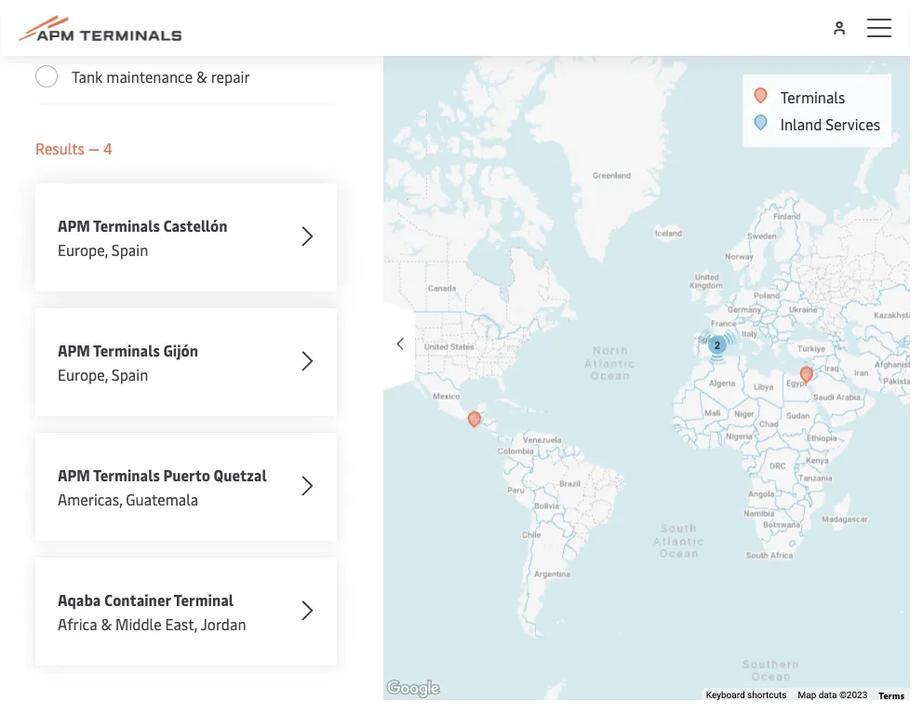 Task type: vqa. For each thing, say whether or not it's contained in the screenshot.


Task type: locate. For each thing, give the bounding box(es) containing it.
apm terminals castellón europe, spain
[[58, 216, 228, 260]]

apm inside the apm terminals gijón europe, spain
[[58, 340, 90, 360]]

apm terminals puerto quetzal americas, guatemala
[[58, 465, 267, 509]]

2 spain from the top
[[112, 365, 148, 385]]

2 europe, from the top
[[58, 365, 108, 385]]

3 apm from the top
[[58, 465, 90, 485]]

1 vertical spatial apm
[[58, 340, 90, 360]]

terminals left the castellón
[[93, 216, 160, 236]]

data
[[819, 690, 838, 701]]

2
[[715, 340, 721, 352]]

&
[[196, 67, 207, 87], [101, 614, 112, 634]]

apm for apm terminals gijón
[[58, 340, 90, 360]]

& left repair
[[196, 67, 207, 87]]

terminals
[[781, 87, 846, 107], [93, 216, 160, 236], [93, 340, 160, 360], [93, 465, 160, 485]]

map
[[799, 690, 817, 701]]

spain for gijón
[[112, 365, 148, 385]]

terminals up guatemala
[[93, 465, 160, 485]]

tank
[[72, 67, 103, 87]]

guatemala
[[126, 489, 199, 509]]

europe,
[[58, 240, 108, 260], [58, 365, 108, 385]]

0 horizontal spatial &
[[101, 614, 112, 634]]

1 spain from the top
[[112, 240, 148, 260]]

1 vertical spatial europe,
[[58, 365, 108, 385]]

terminals left gijón
[[93, 340, 160, 360]]

1 vertical spatial &
[[101, 614, 112, 634]]

2 vertical spatial apm
[[58, 465, 90, 485]]

apm
[[58, 216, 90, 236], [58, 340, 90, 360], [58, 465, 90, 485]]

shortcuts
[[748, 690, 787, 701]]

0 vertical spatial europe,
[[58, 240, 108, 260]]

2 apm from the top
[[58, 340, 90, 360]]

©2023
[[840, 690, 868, 701]]

terminals inside the apm terminals gijón europe, spain
[[93, 340, 160, 360]]

spain inside the apm terminals gijón europe, spain
[[112, 365, 148, 385]]

keyboard shortcuts
[[707, 690, 787, 701]]

keyboard
[[707, 690, 746, 701]]

results — 4
[[35, 138, 112, 158]]

terminals for castellón
[[93, 216, 160, 236]]

spain
[[112, 240, 148, 260], [112, 365, 148, 385]]

0 vertical spatial &
[[196, 67, 207, 87]]

—
[[88, 138, 100, 158]]

google image
[[383, 677, 444, 701]]

terminals up inland
[[781, 87, 846, 107]]

map data ©2023
[[799, 690, 868, 701]]

1 apm from the top
[[58, 216, 90, 236]]

1 europe, from the top
[[58, 240, 108, 260]]

terminals inside "apm terminals puerto quetzal americas, guatemala"
[[93, 465, 160, 485]]

americas,
[[58, 489, 122, 509]]

& right africa
[[101, 614, 112, 634]]

terminals inside apm terminals castellón europe, spain
[[93, 216, 160, 236]]

apm inside "apm terminals puerto quetzal americas, guatemala"
[[58, 465, 90, 485]]

apm for apm terminals puerto quetzal
[[58, 465, 90, 485]]

europe, inside the apm terminals gijón europe, spain
[[58, 365, 108, 385]]

inland services
[[781, 114, 881, 134]]

& inside aqaba container terminal africa & middle east, jordan
[[101, 614, 112, 634]]

0 vertical spatial spain
[[112, 240, 148, 260]]

inland
[[781, 114, 823, 134]]

apm inside apm terminals castellón europe, spain
[[58, 216, 90, 236]]

europe, inside apm terminals castellón europe, spain
[[58, 240, 108, 260]]

maintenance
[[106, 67, 193, 87]]

0 vertical spatial apm
[[58, 216, 90, 236]]

spain inside apm terminals castellón europe, spain
[[112, 240, 148, 260]]

Tank maintenance & repair radio
[[35, 65, 58, 88]]

1 vertical spatial spain
[[112, 365, 148, 385]]



Task type: describe. For each thing, give the bounding box(es) containing it.
terminal
[[174, 590, 234, 610]]

apm terminals gijón europe, spain
[[58, 340, 198, 385]]

terms link
[[879, 689, 905, 701]]

keyboard shortcuts button
[[707, 689, 787, 701]]

east,
[[165, 614, 197, 634]]

africa
[[58, 614, 97, 634]]

quetzal
[[214, 465, 267, 485]]

jordan
[[201, 614, 246, 634]]

aqaba container terminal africa & middle east, jordan
[[58, 590, 246, 634]]

castellón
[[163, 216, 228, 236]]

1 horizontal spatial &
[[196, 67, 207, 87]]

results
[[35, 138, 85, 158]]

tank maintenance & repair
[[72, 67, 250, 87]]

puerto
[[163, 465, 210, 485]]

aqaba
[[58, 590, 101, 610]]

europe, for apm terminals castellón europe, spain
[[58, 240, 108, 260]]

4
[[103, 138, 112, 158]]

repair
[[211, 67, 250, 87]]

middle
[[116, 614, 162, 634]]

container
[[104, 590, 171, 610]]

terms
[[879, 689, 905, 701]]

services
[[826, 114, 881, 134]]

terminals for puerto
[[93, 465, 160, 485]]

apm for apm terminals castellón
[[58, 216, 90, 236]]

terminals for gijón
[[93, 340, 160, 360]]

map region
[[241, 0, 911, 701]]

spain for castellón
[[112, 240, 148, 260]]

gijón
[[163, 340, 198, 360]]

europe, for apm terminals gijón europe, spain
[[58, 365, 108, 385]]



